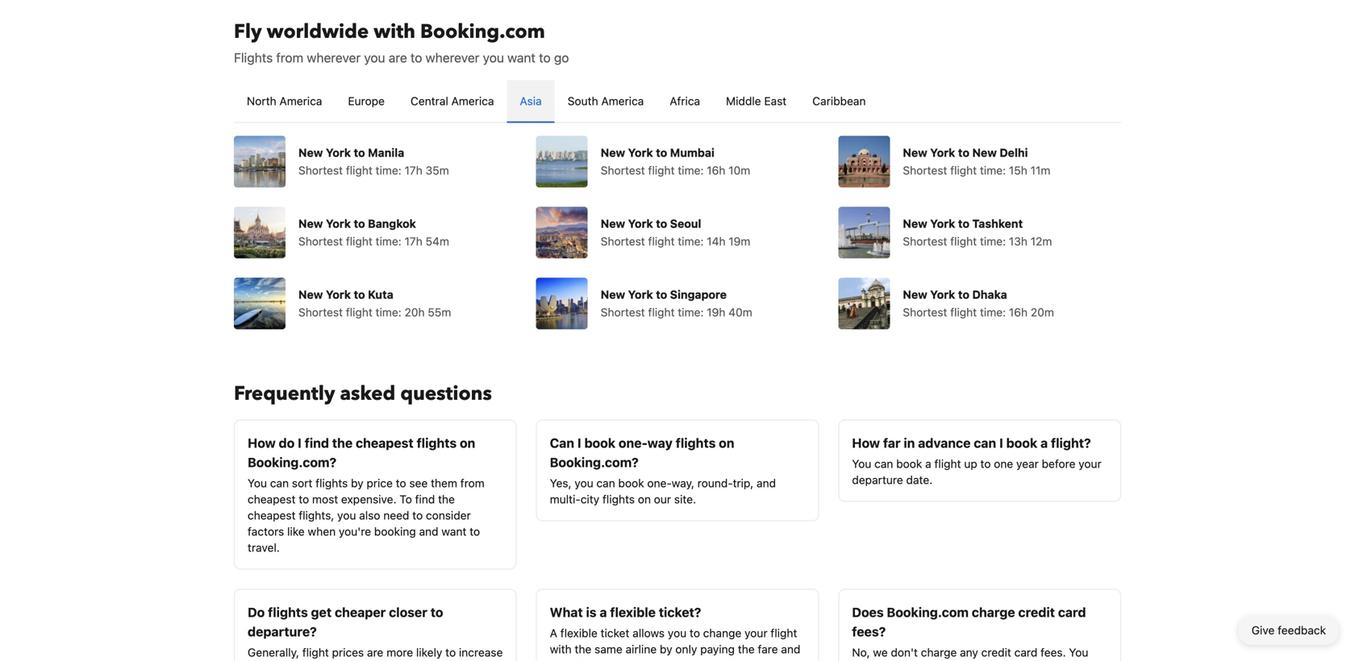Task type: locate. For each thing, give the bounding box(es) containing it.
to inside the new york to new delhi shortest flight time: 15h 11m
[[958, 146, 970, 159]]

to
[[400, 493, 412, 506]]

how for how far in advance can i book a flight?
[[852, 436, 880, 451]]

can inside how do i find the cheapest flights on booking.com? you can sort flights by price to see them from cheapest to most expensive. to find the cheapest flights, you also need to consider factors like when you're booking and want to travel.
[[270, 477, 289, 490]]

a right is on the left of the page
[[600, 605, 607, 620]]

0 vertical spatial by
[[351, 477, 364, 490]]

time: down 'seoul'
[[678, 235, 704, 248]]

charge
[[972, 605, 1015, 620], [921, 646, 957, 659]]

1 horizontal spatial from
[[460, 477, 485, 490]]

0 vertical spatial card
[[1058, 605, 1086, 620]]

mumbai
[[670, 146, 714, 159]]

time: inside new york to tashkent shortest flight time: 13h 12m
[[980, 235, 1006, 248]]

1 america from the left
[[279, 94, 322, 108]]

1 horizontal spatial you
[[852, 457, 871, 471]]

your
[[1079, 457, 1102, 471], [745, 627, 768, 640]]

to left mumbai
[[656, 146, 667, 159]]

credit up fees.
[[1018, 605, 1055, 620]]

flight inside new york to kuta shortest flight time: 20h 55m
[[346, 306, 373, 319]]

tashkent
[[972, 217, 1023, 230]]

york for dhaka
[[930, 288, 955, 301]]

booking.com
[[420, 19, 545, 45], [887, 605, 969, 620]]

new inside new york to tashkent shortest flight time: 13h 12m
[[903, 217, 927, 230]]

2 horizontal spatial america
[[601, 94, 644, 108]]

new inside new york to seoul shortest flight time: 14h 19m
[[601, 217, 625, 230]]

asia
[[520, 94, 542, 108]]

flights inside do flights get cheaper closer to departure? generally, flight prices are more likely to increase
[[268, 605, 308, 620]]

new york to seoul shortest flight time: 14h 19m
[[601, 217, 750, 248]]

i right "do"
[[298, 436, 302, 451]]

advance
[[918, 436, 971, 451]]

1 vertical spatial one-
[[647, 477, 672, 490]]

1 vertical spatial from
[[460, 477, 485, 490]]

0 horizontal spatial wherever
[[307, 50, 361, 65]]

booking.com?
[[248, 455, 336, 470], [550, 455, 639, 470]]

new york to manila shortest flight time: 17h 35m
[[298, 146, 449, 177]]

america right south at the top of the page
[[601, 94, 644, 108]]

time: inside 'new york to bangkok shortest flight time: 17h 54m'
[[376, 235, 401, 248]]

0 horizontal spatial on
[[460, 436, 475, 451]]

can left sort
[[270, 477, 289, 490]]

booking.com up central america
[[420, 19, 545, 45]]

1 horizontal spatial charge
[[972, 605, 1015, 620]]

central america button
[[398, 80, 507, 122]]

flight down bangkok
[[346, 235, 373, 248]]

time: down kuta
[[376, 306, 401, 319]]

0 horizontal spatial a
[[600, 605, 607, 620]]

can inside can i book one-way flights on booking.com? yes, you can book one-way, round-trip, and multi-city flights on our site.
[[596, 477, 615, 490]]

0 vertical spatial 16h
[[707, 164, 725, 177]]

1 horizontal spatial and
[[757, 477, 776, 490]]

16h inside new york to dhaka shortest flight time: 16h 20m
[[1009, 306, 1028, 319]]

south
[[568, 94, 598, 108]]

time: left 15h
[[980, 164, 1006, 177]]

the
[[332, 436, 353, 451], [438, 493, 455, 506], [575, 643, 592, 656], [738, 643, 755, 656]]

0 vertical spatial a
[[1041, 436, 1048, 451]]

do flights get cheaper closer to departure? generally, flight prices are more likely to increase
[[248, 605, 503, 661]]

i inside how do i find the cheapest flights on booking.com? you can sort flights by price to see them from cheapest to most expensive. to find the cheapest flights, you also need to consider factors like when you're booking and want to travel.
[[298, 436, 302, 451]]

0 vertical spatial are
[[389, 50, 407, 65]]

new for new york to tashkent shortest flight time: 13h 12m
[[903, 217, 927, 230]]

shortest inside "new york to manila shortest flight time: 17h 35m"
[[298, 164, 343, 177]]

book left way, at the bottom of the page
[[618, 477, 644, 490]]

0 horizontal spatial flexible
[[560, 627, 598, 640]]

1 horizontal spatial credit
[[1018, 605, 1055, 620]]

want inside fly worldwide with booking.com flights from wherever you are to wherever you want to go
[[507, 50, 536, 65]]

only left be
[[660, 659, 681, 661]]

0 vertical spatial you
[[852, 457, 871, 471]]

york inside new york to mumbai shortest flight time: 16h 10m
[[628, 146, 653, 159]]

new for new york to mumbai shortest flight time: 16h 10m
[[601, 146, 625, 159]]

booking
[[374, 525, 416, 538]]

shortest inside new york to dhaka shortest flight time: 16h 20m
[[903, 306, 947, 319]]

1 horizontal spatial your
[[1079, 457, 1102, 471]]

to left 'seoul'
[[656, 217, 667, 230]]

new
[[298, 146, 323, 159], [601, 146, 625, 159], [903, 146, 927, 159], [972, 146, 997, 159], [298, 217, 323, 230], [601, 217, 625, 230], [903, 217, 927, 230], [298, 288, 323, 301], [601, 288, 625, 301], [903, 288, 927, 301]]

0 vertical spatial credit
[[1018, 605, 1055, 620]]

want
[[507, 50, 536, 65], [441, 525, 467, 538]]

card
[[1058, 605, 1086, 620], [1014, 646, 1038, 659]]

america for central america
[[451, 94, 494, 108]]

time: down bangkok
[[376, 235, 401, 248]]

departure?
[[248, 624, 317, 640]]

our
[[654, 493, 671, 506]]

york left kuta
[[326, 288, 351, 301]]

shortest right new york to new delhi image
[[903, 164, 947, 177]]

credit right any
[[981, 646, 1011, 659]]

find right "do"
[[305, 436, 329, 451]]

0 vertical spatial booking.com
[[420, 19, 545, 45]]

shortest for new york to manila shortest flight time: 17h 35m
[[298, 164, 343, 177]]

you inside how do i find the cheapest flights on booking.com? you can sort flights by price to see them from cheapest to most expensive. to find the cheapest flights, you also need to consider factors like when you're booking and want to travel.
[[248, 477, 267, 490]]

can down airline
[[638, 659, 657, 661]]

0 vertical spatial cheapest
[[356, 436, 414, 451]]

1 horizontal spatial find
[[415, 493, 435, 506]]

1 booking.com? from the left
[[248, 455, 336, 470]]

how left "do"
[[248, 436, 276, 451]]

and down consider
[[419, 525, 438, 538]]

flights right city
[[603, 493, 635, 506]]

a
[[1041, 436, 1048, 451], [925, 457, 931, 471], [600, 605, 607, 620]]

2 wherever from the left
[[426, 50, 480, 65]]

0 vertical spatial want
[[507, 50, 536, 65]]

new right new york to tashkent image
[[903, 217, 927, 230]]

by inside how do i find the cheapest flights on booking.com? you can sort flights by price to see them from cheapest to most expensive. to find the cheapest flights, you also need to consider factors like when you're booking and want to travel.
[[351, 477, 364, 490]]

time: for new york to kuta shortest flight time: 20h 55m
[[376, 306, 401, 319]]

1 17h from the top
[[405, 164, 422, 177]]

flexible up "allows" at the bottom of the page
[[610, 605, 656, 620]]

0 horizontal spatial charge
[[921, 646, 957, 659]]

0 horizontal spatial you
[[248, 477, 267, 490]]

give feedback button
[[1239, 616, 1339, 645]]

flight down manila
[[346, 164, 373, 177]]

from right them
[[460, 477, 485, 490]]

1 horizontal spatial by
[[660, 643, 672, 656]]

new right new york to singapore image
[[601, 288, 625, 301]]

1 horizontal spatial wherever
[[426, 50, 480, 65]]

to left "singapore"
[[656, 288, 667, 301]]

africa
[[670, 94, 700, 108]]

1 horizontal spatial booking.com?
[[550, 455, 639, 470]]

0 horizontal spatial and
[[419, 525, 438, 538]]

you
[[364, 50, 385, 65], [483, 50, 504, 65], [575, 477, 593, 490], [337, 509, 356, 522], [668, 627, 687, 640]]

flight inside new york to dhaka shortest flight time: 16h 20m
[[950, 306, 977, 319]]

1 vertical spatial want
[[441, 525, 467, 538]]

2 booking.com? from the left
[[550, 455, 639, 470]]

1 horizontal spatial with
[[550, 643, 572, 656]]

york inside "new york to manila shortest flight time: 17h 35m"
[[326, 146, 351, 159]]

new inside 'new york to bangkok shortest flight time: 17h 54m'
[[298, 217, 323, 230]]

1 horizontal spatial booking.com
[[887, 605, 969, 620]]

you up city
[[575, 477, 593, 490]]

your inside how far in advance can i book a flight? you can book a flight up to one year before your departure date.
[[1079, 457, 1102, 471]]

you inside can i book one-way flights on booking.com? yes, you can book one-way, round-trip, and multi-city flights on our site.
[[575, 477, 593, 490]]

new right "new york to manila" image
[[298, 146, 323, 159]]

time: inside new york to dhaka shortest flight time: 16h 20m
[[980, 306, 1006, 319]]

wherever down worldwide
[[307, 50, 361, 65]]

cheapest
[[356, 436, 414, 451], [248, 493, 296, 506], [248, 509, 296, 522]]

shortest for new york to seoul shortest flight time: 14h 19m
[[601, 235, 645, 248]]

time: inside new york to seoul shortest flight time: 14h 19m
[[678, 235, 704, 248]]

one
[[994, 457, 1013, 471]]

1 vertical spatial 16h
[[1009, 306, 1028, 319]]

you up departure
[[852, 457, 871, 471]]

2 vertical spatial a
[[600, 605, 607, 620]]

from inside how do i find the cheapest flights on booking.com? you can sort flights by price to see them from cheapest to most expensive. to find the cheapest flights, you also need to consider factors like when you're booking and want to travel.
[[460, 477, 485, 490]]

york inside new york to seoul shortest flight time: 14h 19m
[[628, 217, 653, 230]]

york for mumbai
[[628, 146, 653, 159]]

0 horizontal spatial booking.com?
[[248, 455, 336, 470]]

flight down tashkent
[[950, 235, 977, 248]]

new york to dhaka shortest flight time: 16h 20m
[[903, 288, 1054, 319]]

york for tashkent
[[930, 217, 955, 230]]

flight down kuta
[[346, 306, 373, 319]]

prices
[[332, 646, 364, 659]]

flights up departure?
[[268, 605, 308, 620]]

can
[[974, 436, 996, 451], [874, 457, 893, 471], [270, 477, 289, 490], [596, 477, 615, 490], [638, 659, 657, 661]]

up
[[964, 457, 977, 471]]

2 vertical spatial you
[[1069, 646, 1088, 659]]

2 17h from the top
[[405, 235, 422, 248]]

get
[[311, 605, 332, 620]]

are left "more"
[[367, 646, 383, 659]]

0 horizontal spatial from
[[276, 50, 303, 65]]

flexible
[[610, 605, 656, 620], [560, 627, 598, 640]]

time: down "singapore"
[[678, 306, 704, 319]]

york inside new york to dhaka shortest flight time: 16h 20m
[[930, 288, 955, 301]]

new right 'new york to seoul' image
[[601, 217, 625, 230]]

you inside how far in advance can i book a flight? you can book a flight up to one year before your departure date.
[[852, 457, 871, 471]]

shortest inside the new york to new delhi shortest flight time: 15h 11m
[[903, 164, 947, 177]]

0 horizontal spatial 16h
[[707, 164, 725, 177]]

to left bangkok
[[354, 217, 365, 230]]

to left the delhi
[[958, 146, 970, 159]]

to inside new york to mumbai shortest flight time: 16h 10m
[[656, 146, 667, 159]]

time: down mumbai
[[678, 164, 704, 177]]

time:
[[376, 164, 401, 177], [678, 164, 704, 177], [980, 164, 1006, 177], [376, 235, 401, 248], [678, 235, 704, 248], [980, 235, 1006, 248], [376, 306, 401, 319], [678, 306, 704, 319], [980, 306, 1006, 319]]

new inside new york to kuta shortest flight time: 20h 55m
[[298, 288, 323, 301]]

new york to bangkok shortest flight time: 17h 54m
[[298, 217, 449, 248]]

booking.com? up city
[[550, 455, 639, 470]]

0 horizontal spatial card
[[1014, 646, 1038, 659]]

0 horizontal spatial booking.com
[[420, 19, 545, 45]]

1 vertical spatial 17h
[[405, 235, 422, 248]]

can inside what is a flexible ticket? a flexible ticket allows you to change your flight with the same airline by only paying the fare and tax difference. it can only be used for o
[[638, 659, 657, 661]]

card left fees.
[[1014, 646, 1038, 659]]

you up you're
[[337, 509, 356, 522]]

time: inside new york to mumbai shortest flight time: 16h 10m
[[678, 164, 704, 177]]

booking.com up don't at the bottom of the page
[[887, 605, 969, 620]]

be
[[684, 659, 698, 661]]

time: inside "new york to manila shortest flight time: 17h 35m"
[[376, 164, 401, 177]]

2 horizontal spatial i
[[999, 436, 1003, 451]]

card up fees.
[[1058, 605, 1086, 620]]

new right new york to dhaka image
[[903, 288, 927, 301]]

1 vertical spatial you
[[248, 477, 267, 490]]

1 how from the left
[[248, 436, 276, 451]]

0 horizontal spatial your
[[745, 627, 768, 640]]

to inside new york to dhaka shortest flight time: 16h 20m
[[958, 288, 970, 301]]

0 vertical spatial find
[[305, 436, 329, 451]]

way
[[647, 436, 673, 451]]

can up departure
[[874, 457, 893, 471]]

york left the delhi
[[930, 146, 955, 159]]

by up expensive.
[[351, 477, 364, 490]]

shortest inside new york to singapore shortest flight time: 19h 40m
[[601, 306, 645, 319]]

fees?
[[852, 624, 886, 640]]

and inside what is a flexible ticket? a flexible ticket allows you to change your flight with the same airline by only paying the fare and tax difference. it can only be used for o
[[781, 643, 800, 656]]

1 i from the left
[[298, 436, 302, 451]]

america right central
[[451, 94, 494, 108]]

0 vertical spatial your
[[1079, 457, 1102, 471]]

shortest inside new york to seoul shortest flight time: 14h 19m
[[601, 235, 645, 248]]

flight down mumbai
[[648, 164, 675, 177]]

you
[[852, 457, 871, 471], [248, 477, 267, 490], [1069, 646, 1088, 659]]

2 vertical spatial and
[[781, 643, 800, 656]]

new left the delhi
[[972, 146, 997, 159]]

17h inside 'new york to bangkok shortest flight time: 17h 54m'
[[405, 235, 422, 248]]

1 vertical spatial your
[[745, 627, 768, 640]]

york left "singapore"
[[628, 288, 653, 301]]

booking.com? down "do"
[[248, 455, 336, 470]]

2 horizontal spatial you
[[1069, 646, 1088, 659]]

the up "for"
[[738, 643, 755, 656]]

we
[[873, 646, 888, 659]]

trip,
[[733, 477, 754, 490]]

shortest right 'new york to seoul' image
[[601, 235, 645, 248]]

i inside can i book one-way flights on booking.com? yes, you can book one-way, round-trip, and multi-city flights on our site.
[[577, 436, 581, 451]]

does
[[852, 605, 884, 620]]

frequently asked questions
[[234, 381, 492, 407]]

1 horizontal spatial are
[[389, 50, 407, 65]]

shortest inside 'new york to bangkok shortest flight time: 17h 54m'
[[298, 235, 343, 248]]

and right fare
[[781, 643, 800, 656]]

increase
[[459, 646, 503, 659]]

shortest for new york to bangkok shortest flight time: 17h 54m
[[298, 235, 343, 248]]

to right up
[[980, 457, 991, 471]]

new york to dhaka image
[[838, 278, 890, 330]]

only
[[675, 643, 697, 656], [660, 659, 681, 661]]

your up fare
[[745, 627, 768, 640]]

flight inside new york to tashkent shortest flight time: 13h 12m
[[950, 235, 977, 248]]

york for manila
[[326, 146, 351, 159]]

10m
[[729, 164, 750, 177]]

likely
[[416, 646, 442, 659]]

are
[[389, 50, 407, 65], [367, 646, 383, 659]]

1 vertical spatial by
[[660, 643, 672, 656]]

1 vertical spatial booking.com
[[887, 605, 969, 620]]

1 horizontal spatial flexible
[[610, 605, 656, 620]]

to left tashkent
[[958, 217, 970, 230]]

0 vertical spatial 17h
[[405, 164, 422, 177]]

bangkok
[[368, 217, 416, 230]]

asia button
[[507, 80, 555, 122]]

2 how from the left
[[852, 436, 880, 451]]

shortest for new york to singapore shortest flight time: 19h 40m
[[601, 306, 645, 319]]

how far in advance can i book a flight? you can book a flight up to one year before your departure date.
[[852, 436, 1102, 487]]

0 horizontal spatial i
[[298, 436, 302, 451]]

1 vertical spatial are
[[367, 646, 383, 659]]

on inside how do i find the cheapest flights on booking.com? you can sort flights by price to see them from cheapest to most expensive. to find the cheapest flights, you also need to consider factors like when you're booking and want to travel.
[[460, 436, 475, 451]]

shortest right "new york to manila" image
[[298, 164, 343, 177]]

factors
[[248, 525, 284, 538]]

time: for new york to seoul shortest flight time: 14h 19m
[[678, 235, 704, 248]]

1 horizontal spatial want
[[507, 50, 536, 65]]

new inside new york to mumbai shortest flight time: 16h 10m
[[601, 146, 625, 159]]

york for seoul
[[628, 217, 653, 230]]

20h
[[405, 306, 425, 319]]

flights
[[234, 50, 273, 65]]

on left our
[[638, 493, 651, 506]]

shortest inside new york to mumbai shortest flight time: 16h 10m
[[601, 164, 645, 177]]

0 horizontal spatial america
[[279, 94, 322, 108]]

york inside new york to singapore shortest flight time: 19h 40m
[[628, 288, 653, 301]]

wherever
[[307, 50, 361, 65], [426, 50, 480, 65]]

to left kuta
[[354, 288, 365, 301]]

shortest inside new york to kuta shortest flight time: 20h 55m
[[298, 306, 343, 319]]

17h left 54m
[[405, 235, 422, 248]]

1 vertical spatial with
[[550, 643, 572, 656]]

new inside new york to dhaka shortest flight time: 16h 20m
[[903, 288, 927, 301]]

0 vertical spatial and
[[757, 477, 776, 490]]

1 horizontal spatial how
[[852, 436, 880, 451]]

16h left 20m
[[1009, 306, 1028, 319]]

0 horizontal spatial are
[[367, 646, 383, 659]]

0 vertical spatial with
[[374, 19, 415, 45]]

york inside new york to kuta shortest flight time: 20h 55m
[[326, 288, 351, 301]]

time: for new york to mumbai shortest flight time: 16h 10m
[[678, 164, 704, 177]]

new inside new york to singapore shortest flight time: 19h 40m
[[601, 288, 625, 301]]

time: inside new york to singapore shortest flight time: 19h 40m
[[678, 306, 704, 319]]

flight
[[346, 164, 373, 177], [648, 164, 675, 177], [950, 164, 977, 177], [346, 235, 373, 248], [648, 235, 675, 248], [950, 235, 977, 248], [346, 306, 373, 319], [648, 306, 675, 319], [950, 306, 977, 319], [934, 457, 961, 471], [771, 627, 797, 640], [302, 646, 329, 659]]

you right fees.
[[1069, 646, 1088, 659]]

0 horizontal spatial with
[[374, 19, 415, 45]]

new right new york to kuta image
[[298, 288, 323, 301]]

york inside the new york to new delhi shortest flight time: 15h 11m
[[930, 146, 955, 159]]

how left far
[[852, 436, 880, 451]]

1 horizontal spatial 16h
[[1009, 306, 1028, 319]]

3 i from the left
[[999, 436, 1003, 451]]

flight inside "new york to manila shortest flight time: 17h 35m"
[[346, 164, 373, 177]]

0 vertical spatial from
[[276, 50, 303, 65]]

new york to kuta shortest flight time: 20h 55m
[[298, 288, 451, 319]]

1 horizontal spatial america
[[451, 94, 494, 108]]

can
[[550, 436, 574, 451]]

new right new york to mumbai image
[[601, 146, 625, 159]]

1 vertical spatial flexible
[[560, 627, 598, 640]]

it
[[628, 659, 635, 661]]

flights
[[417, 436, 457, 451], [676, 436, 716, 451], [316, 477, 348, 490], [603, 493, 635, 506], [268, 605, 308, 620]]

booking.com? inside can i book one-way flights on booking.com? yes, you can book one-way, round-trip, and multi-city flights on our site.
[[550, 455, 639, 470]]

shortest right new york to kuta image
[[298, 306, 343, 319]]

i up one
[[999, 436, 1003, 451]]

york left manila
[[326, 146, 351, 159]]

do
[[279, 436, 295, 451]]

america inside button
[[279, 94, 322, 108]]

on up round-
[[719, 436, 734, 451]]

16h inside new york to mumbai shortest flight time: 16h 10m
[[707, 164, 725, 177]]

2 america from the left
[[451, 94, 494, 108]]

0 horizontal spatial want
[[441, 525, 467, 538]]

to inside new york to singapore shortest flight time: 19h 40m
[[656, 288, 667, 301]]

1 vertical spatial a
[[925, 457, 931, 471]]

flight down 'seoul'
[[648, 235, 675, 248]]

york inside new york to tashkent shortest flight time: 13h 12m
[[930, 217, 955, 230]]

are up europe button at top
[[389, 50, 407, 65]]

2 horizontal spatial and
[[781, 643, 800, 656]]

time: inside new york to kuta shortest flight time: 20h 55m
[[376, 306, 401, 319]]

tab list containing north america
[[234, 80, 1121, 124]]

on
[[460, 436, 475, 451], [719, 436, 734, 451], [638, 493, 651, 506]]

0 horizontal spatial how
[[248, 436, 276, 451]]

1 horizontal spatial i
[[577, 436, 581, 451]]

to left dhaka
[[958, 288, 970, 301]]

flight inside new york to mumbai shortest flight time: 16h 10m
[[648, 164, 675, 177]]

40m
[[729, 306, 752, 319]]

tab list
[[234, 80, 1121, 124]]

york inside 'new york to bangkok shortest flight time: 17h 54m'
[[326, 217, 351, 230]]

0 horizontal spatial credit
[[981, 646, 1011, 659]]

flight left prices
[[302, 646, 329, 659]]

south america button
[[555, 80, 657, 122]]

and right the trip,
[[757, 477, 776, 490]]

17h inside "new york to manila shortest flight time: 17h 35m"
[[405, 164, 422, 177]]

new for new york to kuta shortest flight time: 20h 55m
[[298, 288, 323, 301]]

1 vertical spatial and
[[419, 525, 438, 538]]

0 horizontal spatial by
[[351, 477, 364, 490]]

17h for bangkok
[[405, 235, 422, 248]]

can for on
[[270, 477, 289, 490]]

shortest right new york to mumbai image
[[601, 164, 645, 177]]

0 vertical spatial flexible
[[610, 605, 656, 620]]

1 horizontal spatial a
[[925, 457, 931, 471]]

middle
[[726, 94, 761, 108]]

is
[[586, 605, 597, 620]]

how inside how do i find the cheapest flights on booking.com? you can sort flights by price to see them from cheapest to most expensive. to find the cheapest flights, you also need to consider factors like when you're booking and want to travel.
[[248, 436, 276, 451]]

travel.
[[248, 541, 280, 555]]

ticket
[[601, 627, 629, 640]]

flight inside how far in advance can i book a flight? you can book a flight up to one year before your departure date.
[[934, 457, 961, 471]]

time: down manila
[[376, 164, 401, 177]]

how do i find the cheapest flights on booking.com? you can sort flights by price to see them from cheapest to most expensive. to find the cheapest flights, you also need to consider factors like when you're booking and want to travel.
[[248, 436, 485, 555]]

book up year
[[1006, 436, 1037, 451]]

new inside "new york to manila shortest flight time: 17h 35m"
[[298, 146, 323, 159]]

multi-
[[550, 493, 581, 506]]

0 vertical spatial one-
[[619, 436, 647, 451]]

charge up any
[[972, 605, 1015, 620]]

can for booking.com?
[[596, 477, 615, 490]]

i right can
[[577, 436, 581, 451]]

to inside new york to tashkent shortest flight time: 13h 12m
[[958, 217, 970, 230]]

13h
[[1009, 235, 1028, 248]]

how inside how far in advance can i book a flight? you can book a flight up to one year before your departure date.
[[852, 436, 880, 451]]

time: for new york to manila shortest flight time: 17h 35m
[[376, 164, 401, 177]]

you left sort
[[248, 477, 267, 490]]

tax
[[550, 659, 566, 661]]

shortest for new york to mumbai shortest flight time: 16h 10m
[[601, 164, 645, 177]]

new york to tashkent shortest flight time: 13h 12m
[[903, 217, 1052, 248]]

your inside what is a flexible ticket? a flexible ticket allows you to change your flight with the same airline by only paying the fare and tax difference. it can only be used for o
[[745, 627, 768, 640]]

1 vertical spatial cheapest
[[248, 493, 296, 506]]

flexible down is on the left of the page
[[560, 627, 598, 640]]

do
[[248, 605, 265, 620]]

you for how far in advance can i book a flight?
[[852, 457, 871, 471]]

new for new york to dhaka shortest flight time: 16h 20m
[[903, 288, 927, 301]]

new york to mumbai image
[[536, 136, 588, 188]]

20m
[[1031, 306, 1054, 319]]

from
[[276, 50, 303, 65], [460, 477, 485, 490]]

to left manila
[[354, 146, 365, 159]]

before
[[1042, 457, 1076, 471]]

only up be
[[675, 643, 697, 656]]

shortest for new york to kuta shortest flight time: 20h 55m
[[298, 306, 343, 319]]

york left bangkok
[[326, 217, 351, 230]]

1 vertical spatial card
[[1014, 646, 1038, 659]]

shortest inside new york to tashkent shortest flight time: 13h 12m
[[903, 235, 947, 248]]

wherever up central america
[[426, 50, 480, 65]]

55m
[[428, 306, 451, 319]]

2 i from the left
[[577, 436, 581, 451]]

caribbean button
[[800, 80, 879, 122]]

3 america from the left
[[601, 94, 644, 108]]

by down "allows" at the bottom of the page
[[660, 643, 672, 656]]

america for south america
[[601, 94, 644, 108]]

find down see
[[415, 493, 435, 506]]

time: for new york to singapore shortest flight time: 19h 40m
[[678, 306, 704, 319]]



Task type: vqa. For each thing, say whether or not it's contained in the screenshot.


Task type: describe. For each thing, give the bounding box(es) containing it.
new york to bangkok image
[[234, 207, 286, 259]]

most
[[312, 493, 338, 506]]

16h for mumbai
[[707, 164, 725, 177]]

time: for new york to tashkent shortest flight time: 13h 12m
[[980, 235, 1006, 248]]

generally,
[[248, 646, 299, 659]]

questions
[[400, 381, 492, 407]]

east
[[764, 94, 787, 108]]

give feedback
[[1252, 624, 1326, 637]]

site.
[[674, 493, 696, 506]]

you inside what is a flexible ticket? a flexible ticket allows you to change your flight with the same airline by only paying the fare and tax difference. it can only be used for o
[[668, 627, 687, 640]]

shortest for new york to tashkent shortest flight time: 13h 12m
[[903, 235, 947, 248]]

flight inside what is a flexible ticket? a flexible ticket allows you to change your flight with the same airline by only paying the fare and tax difference. it can only be used for o
[[771, 627, 797, 640]]

allows
[[633, 627, 665, 640]]

york for singapore
[[628, 288, 653, 301]]

when
[[308, 525, 336, 538]]

shortest for new york to dhaka shortest flight time: 16h 20m
[[903, 306, 947, 319]]

new for new york to seoul shortest flight time: 14h 19m
[[601, 217, 625, 230]]

flight?
[[1051, 436, 1091, 451]]

year
[[1016, 457, 1039, 471]]

south america
[[568, 94, 644, 108]]

new york to mumbai shortest flight time: 16h 10m
[[601, 146, 750, 177]]

and inside can i book one-way flights on booking.com? yes, you can book one-way, round-trip, and multi-city flights on our site.
[[757, 477, 776, 490]]

flight inside the new york to new delhi shortest flight time: 15h 11m
[[950, 164, 977, 177]]

19h
[[707, 306, 725, 319]]

from inside fly worldwide with booking.com flights from wherever you are to wherever you want to go
[[276, 50, 303, 65]]

what
[[550, 605, 583, 620]]

way,
[[672, 477, 694, 490]]

europe
[[348, 94, 385, 108]]

new york to seoul image
[[536, 207, 588, 259]]

can for a
[[874, 457, 893, 471]]

america for north america
[[279, 94, 322, 108]]

can up up
[[974, 436, 996, 451]]

north america button
[[234, 80, 335, 122]]

to down consider
[[470, 525, 480, 538]]

11m
[[1031, 164, 1050, 177]]

in
[[904, 436, 915, 451]]

new york to singapore shortest flight time: 19h 40m
[[601, 288, 752, 319]]

to up central
[[410, 50, 422, 65]]

new for new york to singapore shortest flight time: 19h 40m
[[601, 288, 625, 301]]

with inside what is a flexible ticket? a flexible ticket allows you to change your flight with the same airline by only paying the fare and tax difference. it can only be used for o
[[550, 643, 572, 656]]

give
[[1252, 624, 1275, 637]]

book right can
[[584, 436, 616, 451]]

flight inside 'new york to bangkok shortest flight time: 17h 54m'
[[346, 235, 373, 248]]

book up date. on the bottom right
[[896, 457, 922, 471]]

paying
[[700, 643, 735, 656]]

16h for dhaka
[[1009, 306, 1028, 319]]

for
[[729, 659, 744, 661]]

booking.com inside 'does booking.com charge credit card fees? no, we don't charge any credit card fees. you'
[[887, 605, 969, 620]]

same
[[595, 643, 623, 656]]

are inside do flights get cheaper closer to departure? generally, flight prices are more likely to increase
[[367, 646, 383, 659]]

1 horizontal spatial card
[[1058, 605, 1086, 620]]

new for new york to manila shortest flight time: 17h 35m
[[298, 146, 323, 159]]

to inside what is a flexible ticket? a flexible ticket allows you to change your flight with the same airline by only paying the fare and tax difference. it can only be used for o
[[690, 627, 700, 640]]

date.
[[906, 473, 933, 487]]

far
[[883, 436, 901, 451]]

to inside new york to seoul shortest flight time: 14h 19m
[[656, 217, 667, 230]]

kuta
[[368, 288, 393, 301]]

frequently
[[234, 381, 335, 407]]

flights right way
[[676, 436, 716, 451]]

the up consider
[[438, 493, 455, 506]]

and inside how do i find the cheapest flights on booking.com? you can sort flights by price to see them from cheapest to most expensive. to find the cheapest flights, you also need to consider factors like when you're booking and want to travel.
[[419, 525, 438, 538]]

a inside what is a flexible ticket? a flexible ticket allows you to change your flight with the same airline by only paying the fare and tax difference. it can only be used for o
[[600, 605, 607, 620]]

time: inside the new york to new delhi shortest flight time: 15h 11m
[[980, 164, 1006, 177]]

change
[[703, 627, 742, 640]]

to right need
[[412, 509, 423, 522]]

want inside how do i find the cheapest flights on booking.com? you can sort flights by price to see them from cheapest to most expensive. to find the cheapest flights, you also need to consider factors like when you're booking and want to travel.
[[441, 525, 467, 538]]

york for bangkok
[[326, 217, 351, 230]]

booking.com? inside how do i find the cheapest flights on booking.com? you can sort flights by price to see them from cheapest to most expensive. to find the cheapest flights, you also need to consider factors like when you're booking and want to travel.
[[248, 455, 336, 470]]

singapore
[[670, 288, 727, 301]]

price
[[367, 477, 393, 490]]

them
[[431, 477, 457, 490]]

with inside fly worldwide with booking.com flights from wherever you are to wherever you want to go
[[374, 19, 415, 45]]

middle east
[[726, 94, 787, 108]]

flight inside new york to singapore shortest flight time: 19h 40m
[[648, 306, 675, 319]]

can i book one-way flights on booking.com? yes, you can book one-way, round-trip, and multi-city flights on our site.
[[550, 436, 776, 506]]

to inside 'new york to bangkok shortest flight time: 17h 54m'
[[354, 217, 365, 230]]

difference.
[[569, 659, 625, 661]]

15h
[[1009, 164, 1027, 177]]

booking.com inside fly worldwide with booking.com flights from wherever you are to wherever you want to go
[[420, 19, 545, 45]]

no,
[[852, 646, 870, 659]]

you inside how do i find the cheapest flights on booking.com? you can sort flights by price to see them from cheapest to most expensive. to find the cheapest flights, you also need to consider factors like when you're booking and want to travel.
[[337, 509, 356, 522]]

europe button
[[335, 80, 398, 122]]

used
[[701, 659, 726, 661]]

fly
[[234, 19, 262, 45]]

1 vertical spatial only
[[660, 659, 681, 661]]

i inside how far in advance can i book a flight? you can book a flight up to one year before your departure date.
[[999, 436, 1003, 451]]

york for new
[[930, 146, 955, 159]]

africa button
[[657, 80, 713, 122]]

new york to new delhi shortest flight time: 15h 11m
[[903, 146, 1050, 177]]

time: for new york to bangkok shortest flight time: 17h 54m
[[376, 235, 401, 248]]

new york to tashkent image
[[838, 207, 890, 259]]

17h for manila
[[405, 164, 422, 177]]

1 vertical spatial credit
[[981, 646, 1011, 659]]

you inside 'does booking.com charge credit card fees? no, we don't charge any credit card fees. you'
[[1069, 646, 1088, 659]]

seoul
[[670, 217, 701, 230]]

to left go
[[539, 50, 551, 65]]

closer
[[389, 605, 427, 620]]

ticket?
[[659, 605, 701, 620]]

round-
[[698, 477, 733, 490]]

flights up them
[[417, 436, 457, 451]]

the down frequently asked questions
[[332, 436, 353, 451]]

departure
[[852, 473, 903, 487]]

north america
[[247, 94, 322, 108]]

0 vertical spatial charge
[[972, 605, 1015, 620]]

city
[[581, 493, 599, 506]]

york for kuta
[[326, 288, 351, 301]]

new york to singapore image
[[536, 278, 588, 330]]

to down sort
[[299, 493, 309, 506]]

1 vertical spatial charge
[[921, 646, 957, 659]]

caribbean
[[812, 94, 866, 108]]

central
[[411, 94, 448, 108]]

by inside what is a flexible ticket? a flexible ticket allows you to change your flight with the same airline by only paying the fare and tax difference. it can only be used for o
[[660, 643, 672, 656]]

the up difference.
[[575, 643, 592, 656]]

0 vertical spatial only
[[675, 643, 697, 656]]

new for new york to bangkok shortest flight time: 17h 54m
[[298, 217, 323, 230]]

you for how do i find the cheapest flights on booking.com?
[[248, 477, 267, 490]]

54m
[[426, 235, 449, 248]]

2 horizontal spatial on
[[719, 436, 734, 451]]

how for how do i find the cheapest flights on booking.com?
[[248, 436, 276, 451]]

2 horizontal spatial a
[[1041, 436, 1048, 451]]

to right closer
[[431, 605, 443, 620]]

to inside "new york to manila shortest flight time: 17h 35m"
[[354, 146, 365, 159]]

35m
[[426, 164, 449, 177]]

are inside fly worldwide with booking.com flights from wherever you are to wherever you want to go
[[389, 50, 407, 65]]

1 horizontal spatial on
[[638, 493, 651, 506]]

to right likely
[[445, 646, 456, 659]]

new york to manila image
[[234, 136, 286, 188]]

airline
[[626, 643, 657, 656]]

fees.
[[1041, 646, 1066, 659]]

you up the 'europe'
[[364, 50, 385, 65]]

cheaper
[[335, 605, 386, 620]]

any
[[960, 646, 978, 659]]

1 wherever from the left
[[307, 50, 361, 65]]

time: for new york to dhaka shortest flight time: 16h 20m
[[980, 306, 1006, 319]]

1 vertical spatial find
[[415, 493, 435, 506]]

consider
[[426, 509, 471, 522]]

flight inside do flights get cheaper closer to departure? generally, flight prices are more likely to increase
[[302, 646, 329, 659]]

flights up most at bottom left
[[316, 477, 348, 490]]

like
[[287, 525, 305, 538]]

also
[[359, 509, 380, 522]]

to inside how far in advance can i book a flight? you can book a flight up to one year before your departure date.
[[980, 457, 991, 471]]

new york to kuta image
[[234, 278, 286, 330]]

you're
[[339, 525, 371, 538]]

manila
[[368, 146, 404, 159]]

more
[[386, 646, 413, 659]]

new for new york to new delhi shortest flight time: 15h 11m
[[903, 146, 927, 159]]

expensive.
[[341, 493, 396, 506]]

2 vertical spatial cheapest
[[248, 509, 296, 522]]

flight inside new york to seoul shortest flight time: 14h 19m
[[648, 235, 675, 248]]

sort
[[292, 477, 312, 490]]

delhi
[[1000, 146, 1028, 159]]

to up to
[[396, 477, 406, 490]]

feedback
[[1278, 624, 1326, 637]]

0 horizontal spatial find
[[305, 436, 329, 451]]

new york to new delhi image
[[838, 136, 890, 188]]

you up central america
[[483, 50, 504, 65]]

see
[[409, 477, 428, 490]]

north
[[247, 94, 276, 108]]

to inside new york to kuta shortest flight time: 20h 55m
[[354, 288, 365, 301]]



